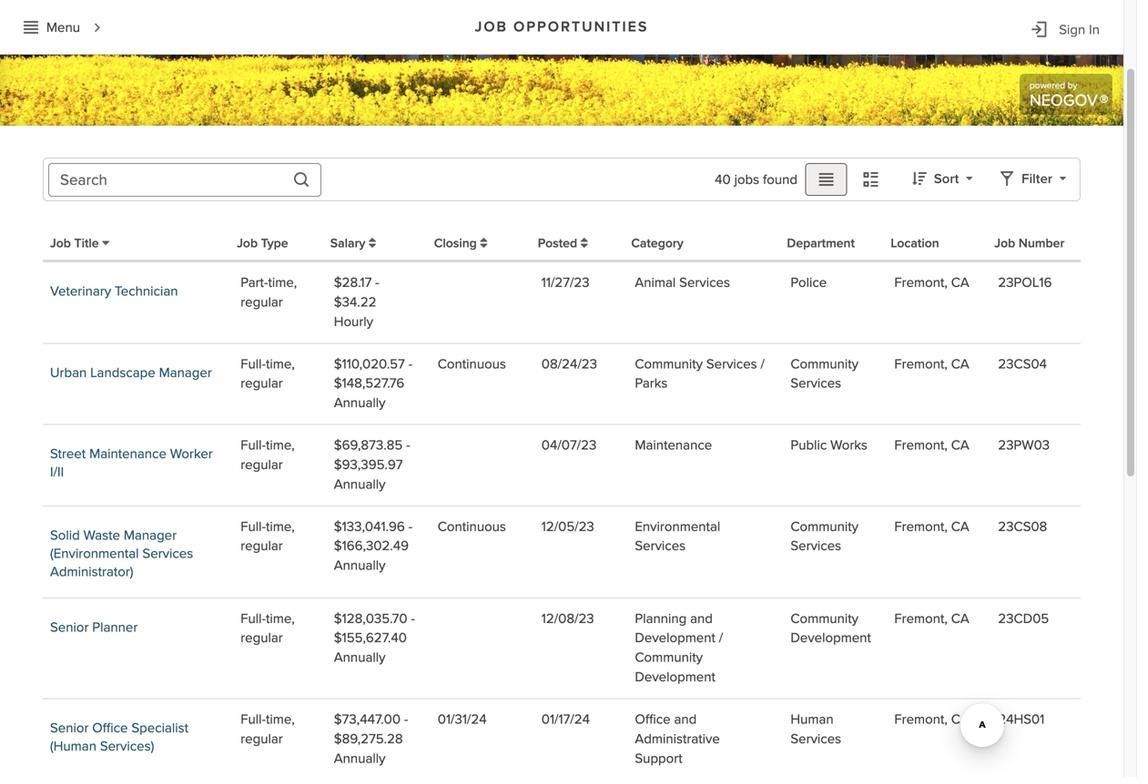 Task type: describe. For each thing, give the bounding box(es) containing it.
closing
[[434, 236, 480, 251]]

fremont, ca for 24hs01
[[895, 711, 970, 728]]

neogov
[[1030, 91, 1099, 110]]

powered
[[1030, 80, 1066, 91]]

fremont, for 24hs01
[[895, 711, 948, 728]]

$28.17 - $34.22 hourly
[[334, 274, 380, 330]]

menu link
[[14, 11, 110, 44]]

services inside solid waste manager (environmental services administrator)
[[143, 545, 193, 562]]

solid waste manager (environmental services administrator)
[[50, 527, 193, 580]]

jobs
[[735, 171, 760, 188]]

regular for $34.22
[[241, 294, 283, 311]]

$133,041.96 - $166,302.49 annually
[[334, 518, 413, 574]]

senior planner
[[50, 619, 138, 636]]

community services for community services / parks
[[791, 356, 859, 392]]

veterinary technician
[[50, 283, 178, 300]]

street maintenance worker i/ii
[[50, 446, 213, 481]]

sign in button
[[1020, 6, 1111, 48]]

salary link
[[331, 236, 376, 251]]

job type
[[237, 236, 288, 251]]

annually for $110,020.57 - $148,527.76 annually
[[334, 395, 386, 411]]

fremont, for 23cs08
[[895, 518, 948, 535]]

regular for $148,527.76
[[241, 375, 283, 392]]

$128,035.70
[[334, 610, 408, 627]]

ca for 24hs01
[[952, 711, 970, 728]]

senior planner link
[[50, 619, 138, 636]]

urban landscape manager link
[[50, 364, 212, 381]]

annually for $133,041.96 - $166,302.49 annually
[[334, 557, 386, 574]]

environmental services
[[635, 518, 721, 555]]

chevron right image
[[89, 20, 106, 36]]

senior office specialist (human services)
[[50, 720, 189, 755]]

sort image for closing
[[480, 237, 488, 250]]

full- for senior office specialist (human services)
[[241, 711, 266, 728]]

senior for senior office specialist (human services)
[[50, 720, 89, 737]]

$69,873.85
[[334, 437, 403, 454]]

job number link
[[995, 236, 1065, 251]]

caret down image
[[1061, 173, 1067, 184]]

- for $110,020.57 - $148,527.76 annually
[[409, 356, 413, 372]]

fremont, ca for 23pol16
[[895, 274, 970, 291]]

specialist
[[132, 720, 189, 737]]

- for $128,035.70 - $155,627.40 annually
[[411, 610, 415, 627]]

23pol16
[[999, 274, 1053, 291]]

senior for senior planner
[[50, 619, 89, 636]]

job for job number
[[995, 236, 1016, 251]]

community services for environmental services
[[791, 518, 859, 555]]

01/31/24
[[438, 711, 487, 728]]

fremont, ca for 23cs04
[[895, 356, 970, 372]]

full- for street maintenance worker i/ii
[[241, 437, 266, 454]]

ca for 23pol16
[[952, 274, 970, 291]]

city of fremont career opportunities link
[[0, 0, 1124, 126]]

full-time, regular for $110,020.57
[[241, 356, 295, 392]]

(environmental
[[50, 545, 139, 562]]

filter link
[[992, 163, 1075, 196]]

23cs08
[[999, 518, 1048, 535]]

community inside planning and development / community development
[[635, 649, 703, 666]]

$110,020.57 - $148,527.76 annually
[[334, 356, 413, 411]]

i/ii
[[50, 464, 64, 481]]

parks
[[635, 375, 668, 392]]

$73,447.00
[[334, 711, 401, 728]]

street
[[50, 446, 86, 462]]

job for job title
[[50, 236, 71, 251]]

ca for 23pw03
[[952, 437, 970, 454]]

continuous for $133,041.96 - $166,302.49 annually
[[438, 518, 506, 535]]

public
[[791, 437, 827, 454]]

maintenance inside street maintenance worker i/ii
[[89, 446, 167, 462]]

04/07/23
[[542, 437, 597, 454]]

sort down image
[[102, 234, 109, 247]]

senior office specialist (human services) link
[[50, 720, 189, 755]]

- for $133,041.96 - $166,302.49 annually
[[409, 518, 413, 535]]

ca for 23cd05
[[952, 610, 970, 627]]

closing link
[[434, 236, 488, 251]]

part-time, regular
[[241, 274, 297, 311]]

regular for $89,275.28
[[241, 731, 283, 747]]

planning
[[635, 610, 687, 627]]

time, for $73,447.00 - $89,275.28 annually
[[266, 711, 295, 728]]

sort image for salary
[[369, 237, 376, 250]]

community for environmental services
[[791, 518, 859, 535]]

works
[[831, 437, 868, 454]]

posted
[[538, 236, 581, 251]]

full-time, regular for $133,041.96
[[241, 518, 295, 555]]

urban landscape manager
[[50, 364, 212, 381]]

full-time, regular for $128,035.70
[[241, 610, 295, 647]]

department link
[[788, 236, 855, 251]]

$28.17
[[334, 274, 372, 291]]

xs image
[[24, 20, 38, 34]]

office inside office and administrative support
[[635, 711, 671, 728]]

08/24/23
[[542, 356, 598, 372]]

$34.22
[[334, 294, 377, 311]]

filter
[[1022, 170, 1053, 187]]

police
[[791, 274, 827, 291]]

40 jobs found
[[715, 171, 798, 188]]

support
[[635, 750, 683, 767]]

job opportunities
[[475, 18, 649, 36]]

city
[[68, 10, 130, 54]]

worker
[[170, 446, 213, 462]]

category link
[[632, 236, 684, 251]]

landscape
[[90, 364, 156, 381]]

$69,873.85 - $93,395.97 annually
[[334, 437, 411, 493]]

opportunities inside header element
[[514, 18, 649, 36]]

full- for senior planner
[[241, 610, 266, 627]]

and for planning
[[691, 610, 713, 627]]

office and administrative support
[[635, 711, 721, 767]]

full- for urban landscape manager
[[241, 356, 266, 372]]

posted link
[[538, 236, 588, 251]]

$148,527.76
[[334, 375, 405, 392]]



Task type: vqa. For each thing, say whether or not it's contained in the screenshot.
$133,041.96
yes



Task type: locate. For each thing, give the bounding box(es) containing it.
found
[[763, 171, 798, 188]]

2 sort image from the left
[[480, 237, 488, 250]]

2 horizontal spatial sort image
[[581, 237, 588, 250]]

sort image for posted
[[581, 237, 588, 250]]

community for community services / parks
[[791, 356, 859, 372]]

and inside office and administrative support
[[675, 711, 697, 728]]

annually for $73,447.00 - $89,275.28 annually
[[334, 750, 386, 767]]

community inside community development
[[791, 610, 859, 627]]

regular
[[241, 294, 283, 311], [241, 375, 283, 392], [241, 456, 283, 473], [241, 538, 283, 555], [241, 630, 283, 647], [241, 731, 283, 747]]

1 vertical spatial continuous
[[438, 518, 506, 535]]

time, inside part-time, regular
[[268, 274, 297, 291]]

3 sort image from the left
[[581, 237, 588, 250]]

powered by neogov ®
[[1030, 80, 1109, 112]]

by
[[1068, 80, 1078, 91]]

3 fremont, ca from the top
[[895, 437, 970, 454]]

time, left $133,041.96
[[266, 518, 295, 535]]

ca left 23pol16
[[952, 274, 970, 291]]

- right $128,035.70
[[411, 610, 415, 627]]

23pw03
[[999, 437, 1051, 454]]

1 full-time, regular from the top
[[241, 356, 295, 392]]

annually inside $73,447.00 - $89,275.28 annually
[[334, 750, 386, 767]]

0 vertical spatial and
[[691, 610, 713, 627]]

fremont, ca for 23cs08
[[895, 518, 970, 535]]

planner
[[92, 619, 138, 636]]

in
[[1090, 21, 1101, 38]]

manager for waste
[[124, 527, 177, 544]]

full- for solid waste manager (environmental services administrator)
[[241, 518, 266, 535]]

number
[[1019, 236, 1065, 251]]

sort image
[[369, 237, 376, 250], [480, 237, 488, 250], [581, 237, 588, 250]]

5 annually from the top
[[334, 750, 386, 767]]

regular for $166,302.49
[[241, 538, 283, 555]]

0 horizontal spatial maintenance
[[89, 446, 167, 462]]

regular inside part-time, regular
[[241, 294, 283, 311]]

24hs01
[[999, 711, 1045, 728]]

services)
[[100, 738, 154, 755]]

$73,447.00 - $89,275.28 annually
[[334, 711, 409, 767]]

ca left 24hs01
[[952, 711, 970, 728]]

0 horizontal spatial sort image
[[369, 237, 376, 250]]

time, for $110,020.57 - $148,527.76 annually
[[266, 356, 295, 372]]

annually inside $110,020.57 - $148,527.76 annually
[[334, 395, 386, 411]]

annually inside $133,041.96 - $166,302.49 annually
[[334, 557, 386, 574]]

sign in
[[1060, 21, 1101, 38]]

continuous for $110,020.57 - $148,527.76 annually
[[438, 356, 506, 372]]

and
[[691, 610, 713, 627], [675, 711, 697, 728]]

time, down part-time, regular
[[266, 356, 295, 372]]

full-time, regular for $73,447.00
[[241, 711, 295, 747]]

job title
[[50, 236, 102, 251]]

fremont, ca for 23pw03
[[895, 437, 970, 454]]

sort image up $28.17
[[369, 237, 376, 250]]

annually down $155,627.40
[[334, 649, 386, 666]]

annually for $128,035.70 - $155,627.40 annually
[[334, 649, 386, 666]]

3 full-time, regular from the top
[[241, 518, 295, 555]]

1 full- from the top
[[241, 356, 266, 372]]

ca left 23cs08
[[952, 518, 970, 535]]

- for $28.17 - $34.22 hourly
[[376, 274, 380, 291]]

and inside planning and development / community development
[[691, 610, 713, 627]]

- inside $69,873.85 - $93,395.97 annually
[[406, 437, 411, 454]]

/ inside community services / parks
[[761, 356, 765, 372]]

services
[[680, 274, 731, 291], [707, 356, 758, 372], [791, 375, 842, 392], [635, 538, 686, 555], [791, 538, 842, 555], [143, 545, 193, 562], [791, 731, 842, 747]]

community inside community services / parks
[[635, 356, 703, 372]]

1 vertical spatial and
[[675, 711, 697, 728]]

- right $73,447.00 at the left bottom of page
[[404, 711, 409, 728]]

- inside $128,035.70 - $155,627.40 annually
[[411, 610, 415, 627]]

$110,020.57
[[334, 356, 405, 372]]

sort image inside closing link
[[480, 237, 488, 250]]

manager inside solid waste manager (environmental services administrator)
[[124, 527, 177, 544]]

4 fremont, from the top
[[895, 518, 948, 535]]

opportunities inside city of fremont career opportunities link
[[445, 10, 664, 54]]

sort image inside the salary link
[[369, 237, 376, 250]]

/ inside planning and development / community development
[[720, 630, 724, 647]]

community services
[[791, 356, 859, 392], [791, 518, 859, 555]]

fremont, for 23pw03
[[895, 437, 948, 454]]

department
[[788, 236, 855, 251]]

development
[[635, 630, 716, 647], [791, 630, 872, 647], [635, 669, 716, 686]]

ca for 23cs08
[[952, 518, 970, 535]]

annually down $89,275.28
[[334, 750, 386, 767]]

manager right landscape
[[159, 364, 212, 381]]

2 ca from the top
[[952, 356, 970, 372]]

3 fremont, from the top
[[895, 437, 948, 454]]

2 regular from the top
[[241, 375, 283, 392]]

2 continuous from the top
[[438, 518, 506, 535]]

veterinary
[[50, 283, 111, 300]]

annually for $69,873.85 - $93,395.97 annually
[[334, 476, 386, 493]]

1 fremont, ca from the top
[[895, 274, 970, 291]]

1 regular from the top
[[241, 294, 283, 311]]

5 ca from the top
[[952, 610, 970, 627]]

human services
[[791, 711, 842, 747]]

- right $110,020.57
[[409, 356, 413, 372]]

1 vertical spatial senior
[[50, 720, 89, 737]]

0 vertical spatial manager
[[159, 364, 212, 381]]

maintenance down parks
[[635, 437, 713, 454]]

2 fremont, ca from the top
[[895, 356, 970, 372]]

/
[[761, 356, 765, 372], [720, 630, 724, 647]]

senior inside senior office specialist (human services)
[[50, 720, 89, 737]]

annually inside $128,035.70 - $155,627.40 annually
[[334, 649, 386, 666]]

$93,395.97
[[334, 456, 403, 473]]

senior up "(human"
[[50, 720, 89, 737]]

human
[[791, 711, 834, 728]]

2 full-time, regular from the top
[[241, 437, 295, 473]]

2 annually from the top
[[334, 476, 386, 493]]

1 vertical spatial community services
[[791, 518, 859, 555]]

- right $28.17
[[376, 274, 380, 291]]

fremont, for 23cd05
[[895, 610, 948, 627]]

0 vertical spatial senior
[[50, 619, 89, 636]]

1 horizontal spatial /
[[761, 356, 765, 372]]

5 full-time, regular from the top
[[241, 711, 295, 747]]

full-time, regular for $69,873.85
[[241, 437, 295, 473]]

4 annually from the top
[[334, 649, 386, 666]]

11/27/23
[[542, 274, 590, 291]]

$133,041.96
[[334, 518, 405, 535]]

manager right waste
[[124, 527, 177, 544]]

of
[[139, 10, 171, 54]]

street maintenance worker i/ii link
[[50, 446, 213, 481]]

5 full- from the top
[[241, 711, 266, 728]]

job type link
[[237, 236, 288, 251]]

$128,035.70 - $155,627.40 annually
[[334, 610, 415, 666]]

urban
[[50, 364, 87, 381]]

time, down type
[[268, 274, 297, 291]]

5 fremont, from the top
[[895, 610, 948, 627]]

job title link
[[50, 234, 109, 251]]

office up administrative
[[635, 711, 671, 728]]

ca for 23cs04
[[952, 356, 970, 372]]

1 vertical spatial /
[[720, 630, 724, 647]]

manager for landscape
[[159, 364, 212, 381]]

location
[[891, 236, 940, 251]]

ca left 23pw03
[[952, 437, 970, 454]]

1 senior from the top
[[50, 619, 89, 636]]

career
[[324, 10, 435, 54]]

job inside header element
[[475, 18, 508, 36]]

- for $69,873.85 - $93,395.97 annually
[[406, 437, 411, 454]]

4 ca from the top
[[952, 518, 970, 535]]

6 regular from the top
[[241, 731, 283, 747]]

community for planning and development / community development
[[791, 610, 859, 627]]

- inside $110,020.57 - $148,527.76 annually
[[409, 356, 413, 372]]

planning and development / community development
[[635, 610, 724, 686]]

1 fremont, from the top
[[895, 274, 948, 291]]

3 ca from the top
[[952, 437, 970, 454]]

sign
[[1060, 21, 1086, 38]]

1 annually from the top
[[334, 395, 386, 411]]

1 vertical spatial manager
[[124, 527, 177, 544]]

senior
[[50, 619, 89, 636], [50, 720, 89, 737]]

annually down $148,527.76
[[334, 395, 386, 411]]

0 vertical spatial /
[[761, 356, 765, 372]]

-
[[376, 274, 380, 291], [409, 356, 413, 372], [406, 437, 411, 454], [409, 518, 413, 535], [411, 610, 415, 627], [404, 711, 409, 728]]

job for job opportunities
[[475, 18, 508, 36]]

12/08/23
[[542, 610, 595, 627]]

continuous
[[438, 356, 506, 372], [438, 518, 506, 535]]

Search by keyword. When autocomplete results are available use up and down arrows to select an item. text field
[[48, 163, 322, 197]]

- inside $28.17 - $34.22 hourly
[[376, 274, 380, 291]]

time, for $69,873.85 - $93,395.97 annually
[[266, 437, 295, 454]]

regular for $93,395.97
[[241, 456, 283, 473]]

2 senior from the top
[[50, 720, 89, 737]]

1 horizontal spatial maintenance
[[635, 437, 713, 454]]

- inside $133,041.96 - $166,302.49 annually
[[409, 518, 413, 535]]

sort image inside posted link
[[581, 237, 588, 250]]

fremont, for 23pol16
[[895, 274, 948, 291]]

1 ca from the top
[[952, 274, 970, 291]]

annually
[[334, 395, 386, 411], [334, 476, 386, 493], [334, 557, 386, 574], [334, 649, 386, 666], [334, 750, 386, 767]]

type
[[261, 236, 288, 251]]

0 horizontal spatial /
[[720, 630, 724, 647]]

sort image left posted
[[480, 237, 488, 250]]

regular for $155,627.40
[[241, 630, 283, 647]]

and right planning
[[691, 610, 713, 627]]

time, left $128,035.70
[[266, 610, 295, 627]]

job for job type
[[237, 236, 258, 251]]

5 fremont, ca from the top
[[895, 610, 970, 627]]

0 vertical spatial community services
[[791, 356, 859, 392]]

23cd05
[[999, 610, 1050, 627]]

5 regular from the top
[[241, 630, 283, 647]]

environmental
[[635, 518, 721, 535]]

senior left planner
[[50, 619, 89, 636]]

hourly
[[334, 313, 374, 330]]

4 full- from the top
[[241, 610, 266, 627]]

services inside the environmental services
[[635, 538, 686, 555]]

solid
[[50, 527, 80, 544]]

header element
[[0, 0, 1124, 54]]

time, for $133,041.96 - $166,302.49 annually
[[266, 518, 295, 535]]

1 community services from the top
[[791, 356, 859, 392]]

®
[[1100, 91, 1109, 112]]

1 horizontal spatial office
[[635, 711, 671, 728]]

1 continuous from the top
[[438, 356, 506, 372]]

4 full-time, regular from the top
[[241, 610, 295, 647]]

12/05/23
[[542, 518, 595, 535]]

time, for $28.17 - $34.22 hourly
[[268, 274, 297, 291]]

time, left $73,447.00 at the left bottom of page
[[266, 711, 295, 728]]

office inside senior office specialist (human services)
[[92, 720, 128, 737]]

time, for $128,035.70 - $155,627.40 annually
[[266, 610, 295, 627]]

technician
[[115, 283, 178, 300]]

6 fremont, ca from the top
[[895, 711, 970, 728]]

salary
[[331, 236, 369, 251]]

sort
[[935, 170, 960, 187]]

1 horizontal spatial sort image
[[480, 237, 488, 250]]

- right $133,041.96
[[409, 518, 413, 535]]

and for office
[[675, 711, 697, 728]]

veterinary technician link
[[50, 283, 178, 300]]

4 regular from the top
[[241, 538, 283, 555]]

3 regular from the top
[[241, 456, 283, 473]]

animal services
[[635, 274, 731, 291]]

caret down image
[[967, 173, 973, 184]]

fremont, for 23cs04
[[895, 356, 948, 372]]

annually down $166,302.49
[[334, 557, 386, 574]]

job number
[[995, 236, 1065, 251]]

sort image up 11/27/23
[[581, 237, 588, 250]]

maintenance right "street"
[[89, 446, 167, 462]]

office
[[635, 711, 671, 728], [92, 720, 128, 737]]

animal
[[635, 274, 676, 291]]

administrator)
[[50, 563, 134, 580]]

$89,275.28
[[334, 731, 403, 747]]

title
[[74, 236, 99, 251]]

6 ca from the top
[[952, 711, 970, 728]]

0 horizontal spatial office
[[92, 720, 128, 737]]

3 full- from the top
[[241, 518, 266, 535]]

services inside community services / parks
[[707, 356, 758, 372]]

administrative
[[635, 731, 721, 747]]

ca left 23cs04 on the top of the page
[[952, 356, 970, 372]]

location link
[[891, 236, 940, 251]]

40
[[715, 171, 731, 188]]

time, left $69,873.85
[[266, 437, 295, 454]]

annually down $93,395.97
[[334, 476, 386, 493]]

job
[[475, 18, 508, 36], [50, 236, 71, 251], [237, 236, 258, 251], [995, 236, 1016, 251]]

waste
[[83, 527, 120, 544]]

annually inside $69,873.85 - $93,395.97 annually
[[334, 476, 386, 493]]

$155,627.40
[[334, 630, 407, 647]]

4 fremont, ca from the top
[[895, 518, 970, 535]]

and up administrative
[[675, 711, 697, 728]]

01/17/24
[[542, 711, 590, 728]]

2 fremont, from the top
[[895, 356, 948, 372]]

menu
[[46, 19, 80, 36]]

city of fremont career opportunities
[[68, 10, 664, 54]]

2 full- from the top
[[241, 437, 266, 454]]

- inside $73,447.00 - $89,275.28 annually
[[404, 711, 409, 728]]

- for $73,447.00 - $89,275.28 annually
[[404, 711, 409, 728]]

fremont, ca for 23cd05
[[895, 610, 970, 627]]

office up services)
[[92, 720, 128, 737]]

$166,302.49
[[334, 538, 409, 555]]

category
[[632, 236, 684, 251]]

23cs04
[[999, 356, 1048, 372]]

ca left 23cd05
[[952, 610, 970, 627]]

3 annually from the top
[[334, 557, 386, 574]]

- right $69,873.85
[[406, 437, 411, 454]]

2 community services from the top
[[791, 518, 859, 555]]

1 sort image from the left
[[369, 237, 376, 250]]

fremont,
[[895, 274, 948, 291], [895, 356, 948, 372], [895, 437, 948, 454], [895, 518, 948, 535], [895, 610, 948, 627], [895, 711, 948, 728]]

0 vertical spatial continuous
[[438, 356, 506, 372]]

part-
[[241, 274, 268, 291]]

6 fremont, from the top
[[895, 711, 948, 728]]



